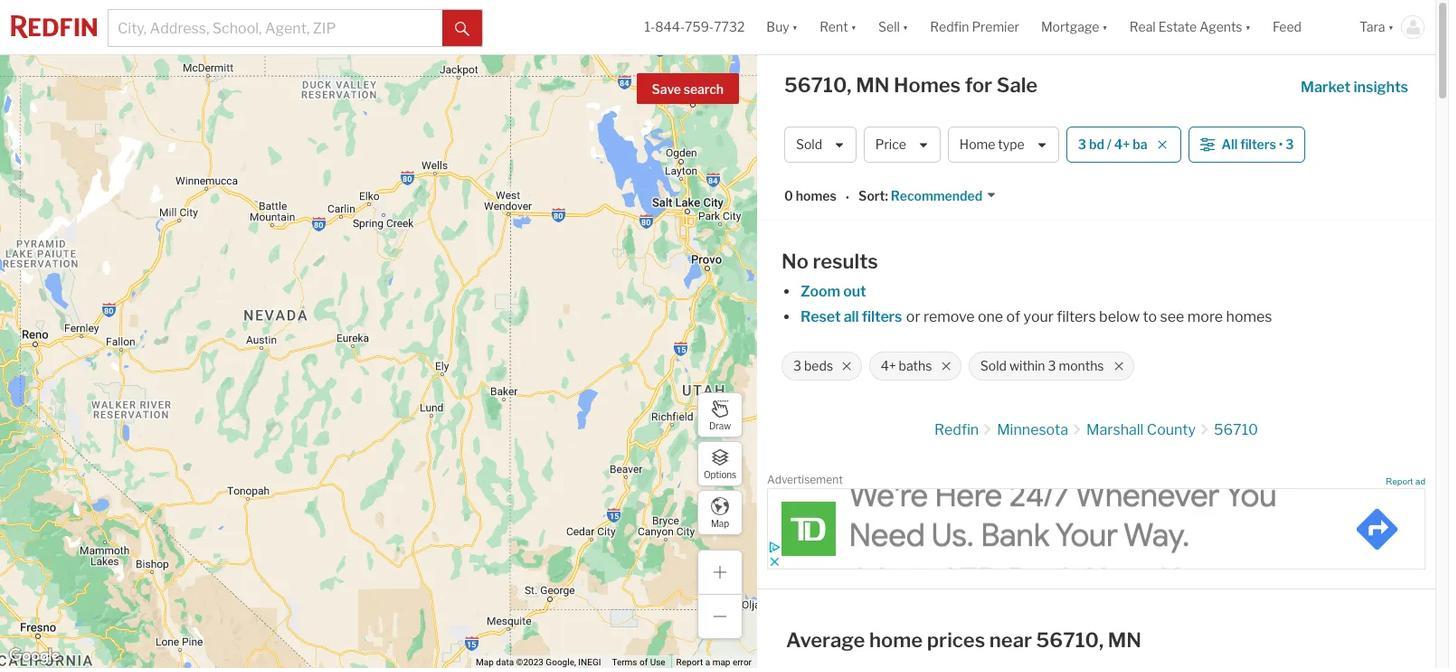 Task type: vqa. For each thing, say whether or not it's contained in the screenshot.
Tara ▾'s ▾
yes



Task type: describe. For each thing, give the bounding box(es) containing it.
remove 3 beds image
[[841, 361, 852, 372]]

price
[[876, 137, 907, 152]]

options
[[704, 469, 737, 480]]

map data ©2023 google, inegi
[[476, 658, 601, 668]]

no results
[[782, 250, 879, 273]]

56710
[[1214, 422, 1259, 439]]

homes inside 0 homes •
[[796, 189, 837, 204]]

3 left 'bd'
[[1079, 137, 1087, 152]]

3 left beds
[[794, 359, 802, 374]]

draw
[[709, 420, 731, 431]]

zoom out reset all filters or remove one of your filters below to see more homes
[[801, 283, 1273, 326]]

estate
[[1159, 19, 1197, 35]]

feed button
[[1262, 0, 1349, 54]]

▾ for tara ▾
[[1389, 19, 1394, 35]]

all filters • 3 button
[[1189, 127, 1306, 163]]

premier
[[972, 19, 1020, 35]]

map region
[[0, 0, 869, 669]]

4+ baths
[[881, 359, 932, 374]]

0 horizontal spatial 4+
[[881, 359, 896, 374]]

home
[[870, 629, 923, 652]]

near
[[990, 629, 1033, 652]]

1 horizontal spatial mn
[[1108, 629, 1142, 652]]

type
[[998, 137, 1025, 152]]

rent
[[820, 19, 848, 35]]

report for report a map error
[[677, 658, 703, 668]]

homes
[[894, 73, 961, 97]]

• for homes
[[846, 190, 850, 205]]

save search button
[[637, 73, 739, 104]]

5 ▾ from the left
[[1246, 19, 1252, 35]]

report a map error link
[[677, 658, 752, 668]]

home type button
[[948, 127, 1059, 163]]

buy
[[767, 19, 790, 35]]

▾ for rent ▾
[[851, 19, 857, 35]]

terms
[[612, 658, 638, 668]]

google,
[[546, 658, 576, 668]]

one
[[978, 309, 1004, 326]]

a
[[706, 658, 711, 668]]

3 bd / 4+ ba button
[[1067, 127, 1181, 163]]

sell ▾ button
[[868, 0, 920, 54]]

minnesota
[[997, 422, 1069, 439]]

remove 3 bd / 4+ ba image
[[1157, 139, 1168, 150]]

sold button
[[785, 127, 857, 163]]

3 bd / 4+ ba
[[1079, 137, 1148, 152]]

1-844-759-7732
[[645, 19, 745, 35]]

/
[[1107, 137, 1112, 152]]

0
[[785, 189, 793, 204]]

1-844-759-7732 link
[[645, 19, 745, 35]]

terms of use
[[612, 658, 666, 668]]

real estate agents ▾ link
[[1130, 0, 1252, 54]]

market insights link
[[1301, 59, 1409, 99]]

real
[[1130, 19, 1156, 35]]

real estate agents ▾ button
[[1119, 0, 1262, 54]]

search
[[684, 81, 724, 97]]

rent ▾ button
[[820, 0, 857, 54]]

buy ▾
[[767, 19, 798, 35]]

mortgage ▾
[[1041, 19, 1108, 35]]

within
[[1010, 359, 1046, 374]]

market insights
[[1301, 79, 1409, 96]]

▾ for sell ▾
[[903, 19, 909, 35]]

redfin for redfin
[[935, 422, 979, 439]]

home
[[960, 137, 996, 152]]

3 beds
[[794, 359, 833, 374]]

rent ▾
[[820, 19, 857, 35]]

out
[[844, 283, 867, 300]]

google image
[[5, 645, 64, 669]]

3 right the all
[[1286, 137, 1294, 152]]

homes inside zoom out reset all filters or remove one of your filters below to see more homes
[[1227, 309, 1273, 326]]

ad
[[1416, 477, 1426, 487]]

bd
[[1089, 137, 1105, 152]]

or
[[907, 309, 921, 326]]

filters inside all filters • 3 button
[[1241, 137, 1277, 152]]

map for map
[[711, 518, 729, 529]]

reset all filters button
[[800, 309, 903, 326]]

beds
[[804, 359, 833, 374]]

report for report ad
[[1386, 477, 1414, 487]]

of inside zoom out reset all filters or remove one of your filters below to see more homes
[[1007, 309, 1021, 326]]



Task type: locate. For each thing, give the bounding box(es) containing it.
buy ▾ button
[[756, 0, 809, 54]]

filters right your
[[1057, 309, 1096, 326]]

report a map error
[[677, 658, 752, 668]]

terms of use link
[[612, 658, 666, 668]]

filters right the all
[[1241, 137, 1277, 152]]

redfin premier
[[931, 19, 1020, 35]]

all filters • 3
[[1222, 137, 1294, 152]]

0 homes •
[[785, 189, 850, 205]]

56710,
[[785, 73, 852, 97], [1037, 629, 1104, 652]]

sold within 3 months
[[981, 359, 1104, 374]]

homes
[[796, 189, 837, 204], [1227, 309, 1273, 326]]

zoom out button
[[800, 283, 867, 300]]

759-
[[685, 19, 714, 35]]

4+ left baths
[[881, 359, 896, 374]]

of left use
[[640, 658, 648, 668]]

©2023
[[516, 658, 544, 668]]

map inside "map" button
[[711, 518, 729, 529]]

0 horizontal spatial of
[[640, 658, 648, 668]]

1 vertical spatial •
[[846, 190, 850, 205]]

0 horizontal spatial •
[[846, 190, 850, 205]]

ad region
[[767, 488, 1426, 570]]

6 ▾ from the left
[[1389, 19, 1394, 35]]

no
[[782, 250, 809, 273]]

redfin premier button
[[920, 0, 1031, 54]]

baths
[[899, 359, 932, 374]]

▾ right sell
[[903, 19, 909, 35]]

report inside button
[[1386, 477, 1414, 487]]

home type
[[960, 137, 1025, 152]]

1 vertical spatial report
[[677, 658, 703, 668]]

of right one
[[1007, 309, 1021, 326]]

0 horizontal spatial sold
[[796, 137, 823, 152]]

56710, mn homes for sale
[[785, 73, 1038, 97]]

your
[[1024, 309, 1054, 326]]

report ad
[[1386, 477, 1426, 487]]

mn
[[856, 73, 890, 97], [1108, 629, 1142, 652]]

report left a
[[677, 658, 703, 668]]

1 vertical spatial mn
[[1108, 629, 1142, 652]]

1 ▾ from the left
[[792, 19, 798, 35]]

map button
[[698, 490, 743, 536]]

tara ▾
[[1360, 19, 1394, 35]]

map
[[713, 658, 731, 668]]

all
[[1222, 137, 1238, 152]]

▾ right buy
[[792, 19, 798, 35]]

recommended button
[[888, 188, 997, 205]]

sort :
[[859, 189, 888, 204]]

3 ▾ from the left
[[903, 19, 909, 35]]

1 vertical spatial homes
[[1227, 309, 1273, 326]]

redfin down "remove 4+ baths" image on the bottom
[[935, 422, 979, 439]]

data
[[496, 658, 514, 668]]

marshall
[[1087, 422, 1144, 439]]

1 vertical spatial redfin
[[935, 422, 979, 439]]

0 horizontal spatial mn
[[856, 73, 890, 97]]

3 right within
[[1048, 359, 1056, 374]]

4 ▾ from the left
[[1102, 19, 1108, 35]]

months
[[1059, 359, 1104, 374]]

4+ right /
[[1115, 137, 1130, 152]]

1 horizontal spatial 4+
[[1115, 137, 1130, 152]]

• for filters
[[1279, 137, 1283, 152]]

4+ inside button
[[1115, 137, 1130, 152]]

redfin left premier
[[931, 19, 970, 35]]

draw button
[[698, 393, 743, 438]]

•
[[1279, 137, 1283, 152], [846, 190, 850, 205]]

2 horizontal spatial filters
[[1241, 137, 1277, 152]]

▾ for mortgage ▾
[[1102, 19, 1108, 35]]

1 horizontal spatial filters
[[1057, 309, 1096, 326]]

filters right all
[[862, 309, 903, 326]]

1-
[[645, 19, 655, 35]]

map down 'options'
[[711, 518, 729, 529]]

map left data
[[476, 658, 494, 668]]

• inside button
[[1279, 137, 1283, 152]]

sold for sold
[[796, 137, 823, 152]]

sold inside button
[[796, 137, 823, 152]]

• inside 0 homes •
[[846, 190, 850, 205]]

prices
[[927, 629, 986, 652]]

1 vertical spatial 4+
[[881, 359, 896, 374]]

redfin for redfin premier
[[931, 19, 970, 35]]

submit search image
[[455, 21, 470, 36]]

below
[[1100, 309, 1140, 326]]

2 ▾ from the left
[[851, 19, 857, 35]]

1 vertical spatial sold
[[981, 359, 1007, 374]]

sale
[[997, 73, 1038, 97]]

reset
[[801, 309, 841, 326]]

sold left within
[[981, 359, 1007, 374]]

mortgage ▾ button
[[1041, 0, 1108, 54]]

feed
[[1273, 19, 1302, 35]]

1 horizontal spatial 56710,
[[1037, 629, 1104, 652]]

see
[[1161, 309, 1185, 326]]

more
[[1188, 309, 1224, 326]]

filters
[[1241, 137, 1277, 152], [862, 309, 903, 326], [1057, 309, 1096, 326]]

0 vertical spatial mn
[[856, 73, 890, 97]]

56710, up sold button
[[785, 73, 852, 97]]

inegi
[[579, 658, 601, 668]]

report ad button
[[1386, 477, 1426, 490]]

sell
[[879, 19, 900, 35]]

0 vertical spatial of
[[1007, 309, 1021, 326]]

advertisement
[[767, 473, 843, 487]]

tara
[[1360, 19, 1386, 35]]

56710, right near
[[1037, 629, 1104, 652]]

1 vertical spatial of
[[640, 658, 648, 668]]

0 vertical spatial •
[[1279, 137, 1283, 152]]

rent ▾ button
[[809, 0, 868, 54]]

• right the all
[[1279, 137, 1283, 152]]

redfin link
[[935, 422, 979, 439]]

1 horizontal spatial of
[[1007, 309, 1021, 326]]

4+
[[1115, 137, 1130, 152], [881, 359, 896, 374]]

redfin inside button
[[931, 19, 970, 35]]

0 horizontal spatial filters
[[862, 309, 903, 326]]

1 vertical spatial map
[[476, 658, 494, 668]]

real estate agents ▾
[[1130, 19, 1252, 35]]

mortgage
[[1041, 19, 1100, 35]]

options button
[[698, 442, 743, 487]]

price button
[[864, 127, 941, 163]]

map
[[711, 518, 729, 529], [476, 658, 494, 668]]

use
[[650, 658, 666, 668]]

City, Address, School, Agent, ZIP search field
[[109, 10, 443, 46]]

1 horizontal spatial •
[[1279, 137, 1283, 152]]

0 vertical spatial 56710,
[[785, 73, 852, 97]]

0 horizontal spatial 56710,
[[785, 73, 852, 97]]

▾ for buy ▾
[[792, 19, 798, 35]]

redfin
[[931, 19, 970, 35], [935, 422, 979, 439]]

to
[[1143, 309, 1158, 326]]

• left sort on the right top
[[846, 190, 850, 205]]

buy ▾ button
[[767, 0, 798, 54]]

1 horizontal spatial report
[[1386, 477, 1414, 487]]

sold for sold within 3 months
[[981, 359, 1007, 374]]

1 horizontal spatial sold
[[981, 359, 1007, 374]]

homes right more
[[1227, 309, 1273, 326]]

marshall county
[[1087, 422, 1196, 439]]

insights
[[1354, 79, 1409, 96]]

0 vertical spatial redfin
[[931, 19, 970, 35]]

agents
[[1200, 19, 1243, 35]]

sort
[[859, 189, 885, 204]]

1 horizontal spatial homes
[[1227, 309, 1273, 326]]

0 vertical spatial map
[[711, 518, 729, 529]]

report left ad
[[1386, 477, 1414, 487]]

844-
[[655, 19, 685, 35]]

0 horizontal spatial report
[[677, 658, 703, 668]]

▾ right agents
[[1246, 19, 1252, 35]]

0 horizontal spatial map
[[476, 658, 494, 668]]

0 vertical spatial 4+
[[1115, 137, 1130, 152]]

of
[[1007, 309, 1021, 326], [640, 658, 648, 668]]

0 vertical spatial sold
[[796, 137, 823, 152]]

map for map data ©2023 google, inegi
[[476, 658, 494, 668]]

homes right 0
[[796, 189, 837, 204]]

▾ right tara
[[1389, 19, 1394, 35]]

save search
[[652, 81, 724, 97]]

sold up 0 homes •
[[796, 137, 823, 152]]

save
[[652, 81, 681, 97]]

results
[[813, 250, 879, 273]]

1 horizontal spatial map
[[711, 518, 729, 529]]

1 vertical spatial 56710,
[[1037, 629, 1104, 652]]

sell ▾ button
[[879, 0, 909, 54]]

▾ right "rent" at top right
[[851, 19, 857, 35]]

ba
[[1133, 137, 1148, 152]]

county
[[1147, 422, 1196, 439]]

7732
[[714, 19, 745, 35]]

56710 link
[[1214, 422, 1259, 439]]

all
[[844, 309, 859, 326]]

0 horizontal spatial homes
[[796, 189, 837, 204]]

▾ right mortgage
[[1102, 19, 1108, 35]]

0 vertical spatial homes
[[796, 189, 837, 204]]

minnesota link
[[997, 422, 1069, 439]]

remove
[[924, 309, 975, 326]]

sell ▾
[[879, 19, 909, 35]]

remove 4+ baths image
[[941, 361, 952, 372]]

0 vertical spatial report
[[1386, 477, 1414, 487]]

average home prices near 56710, mn
[[786, 629, 1142, 652]]

remove sold within 3 months image
[[1114, 361, 1125, 372]]



